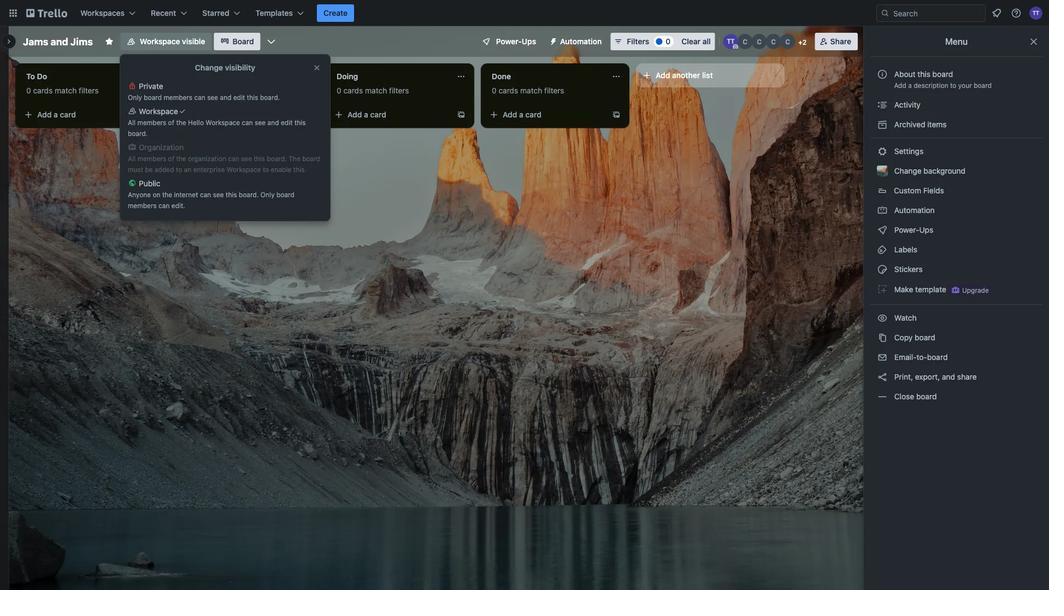 Task type: locate. For each thing, give the bounding box(es) containing it.
all for workspace
[[128, 119, 136, 126]]

2 horizontal spatial to
[[950, 81, 957, 89]]

c right chestercheeetah (chestercheeetah) 'image'
[[757, 38, 762, 45]]

done
[[492, 72, 511, 81]]

1 add a card from the left
[[37, 110, 76, 119]]

can right organization in the top left of the page
[[228, 155, 239, 162]]

of up added at top
[[168, 155, 174, 162]]

sm image inside the watch link
[[877, 313, 888, 324]]

card for done
[[525, 110, 542, 119]]

1 horizontal spatial change
[[894, 166, 922, 175]]

list
[[702, 71, 713, 80]]

power-ups up labels
[[892, 225, 936, 234]]

workspace right "hello" at the left
[[206, 119, 240, 126]]

sm image for email-to-board
[[877, 352, 888, 363]]

c inside christinaovera9 (christinaovera9) image
[[757, 38, 762, 45]]

1 all from the top
[[128, 119, 136, 126]]

close board link
[[871, 388, 1043, 405]]

3 0 cards match filters from the left
[[337, 86, 409, 95]]

this left the
[[254, 155, 265, 162]]

add a card
[[37, 110, 76, 119], [192, 110, 231, 119], [348, 110, 386, 119], [503, 110, 542, 119]]

0 vertical spatial terry turtle (terryturtle) image
[[1030, 7, 1043, 20]]

Doing text field
[[330, 68, 450, 85]]

0 cards match filters down doing text box
[[337, 86, 409, 95]]

can right the internet
[[200, 191, 211, 198]]

board down enable
[[277, 191, 294, 198]]

the inside "anyone on the internet can see this board. only board members can edit."
[[162, 191, 172, 198]]

archived items
[[892, 120, 947, 129]]

a down 'to do' text box
[[54, 110, 58, 119]]

1 vertical spatial the
[[176, 155, 186, 162]]

to left enable
[[263, 166, 269, 173]]

workspace inside workspace visible button
[[140, 37, 180, 46]]

copy board link
[[871, 329, 1043, 346]]

see inside all members of the hello workspace can see and edit this board.
[[255, 119, 266, 126]]

sm image
[[545, 33, 560, 48], [877, 205, 888, 216], [877, 264, 888, 275], [877, 284, 888, 295], [877, 332, 888, 343], [877, 372, 888, 383], [877, 391, 888, 402]]

and left create from template… image
[[268, 119, 279, 126]]

0 vertical spatial of
[[168, 119, 174, 126]]

1 add a card button from the left
[[20, 106, 142, 124]]

members inside all members of the organization can see this board. the board must be added to an enterprise workspace to enable this.
[[137, 155, 166, 162]]

add a card button
[[20, 106, 142, 124], [175, 106, 297, 124], [330, 106, 452, 124], [485, 106, 608, 124]]

email-to-board
[[892, 353, 948, 362]]

sm image for stickers
[[877, 264, 888, 275]]

c inside chestercheeetah (chestercheeetah) 'image'
[[743, 38, 748, 45]]

1 create from template… image from the left
[[146, 110, 155, 119]]

add a card button down doing text box
[[330, 106, 452, 124]]

filters down doing text box
[[389, 86, 409, 95]]

workspace
[[140, 37, 180, 46], [139, 107, 178, 116], [206, 119, 240, 126], [227, 166, 261, 173]]

1 sm image from the top
[[877, 99, 888, 110]]

c for christinaovera9 (christinaovera9) image
[[757, 38, 762, 45]]

4 sm image from the top
[[877, 225, 888, 236]]

sm image for automation
[[877, 205, 888, 216]]

add a card button down done text field
[[485, 106, 608, 124]]

0 cards match filters down 'to do' text box
[[26, 86, 99, 95]]

jams
[[23, 36, 48, 47]]

card
[[60, 110, 76, 119], [215, 110, 231, 119], [370, 110, 386, 119], [525, 110, 542, 119]]

search image
[[881, 9, 890, 17]]

board link
[[214, 33, 261, 50]]

ups down primary element
[[522, 37, 536, 46]]

this inside about this board add a description to your board
[[918, 70, 931, 79]]

1 cards from the left
[[33, 86, 53, 95]]

0 vertical spatial the
[[176, 119, 186, 126]]

card for doing
[[370, 110, 386, 119]]

0 vertical spatial all
[[128, 119, 136, 126]]

power-ups link
[[871, 221, 1043, 239]]

2 vertical spatial the
[[162, 191, 172, 198]]

see inside all members of the organization can see this board. the board must be added to an enterprise workspace to enable this.
[[241, 155, 252, 162]]

can
[[194, 93, 205, 101], [242, 119, 253, 126], [228, 155, 239, 162], [200, 191, 211, 198], [159, 202, 170, 209]]

add a card button down only board members can see and edit this board.
[[175, 106, 297, 124]]

c for connorobrien324 (connorobrien324) image
[[785, 38, 790, 45]]

c right christinaovera9 (christinaovera9) image
[[771, 38, 776, 45]]

cards down do
[[33, 86, 53, 95]]

stickers link
[[871, 261, 1043, 278]]

board inside "anyone on the internet can see this board. only board members can edit."
[[277, 191, 294, 198]]

0 for to do
[[26, 86, 31, 95]]

change down settings
[[894, 166, 922, 175]]

the inside all members of the organization can see this board. the board must be added to an enterprise workspace to enable this.
[[176, 155, 186, 162]]

sm image for settings
[[877, 146, 888, 157]]

sm image inside print, export, and share link
[[877, 372, 888, 383]]

power- up labels
[[894, 225, 919, 234]]

1 of from the top
[[168, 119, 174, 126]]

your
[[958, 81, 972, 89]]

board. inside all members of the hello workspace can see and edit this board.
[[128, 130, 148, 137]]

sm image inside settings link
[[877, 146, 888, 157]]

board up description
[[933, 70, 953, 79]]

2 filters from the left
[[234, 86, 254, 95]]

to do
[[26, 72, 47, 81]]

card down 'to do' text box
[[60, 110, 76, 119]]

create from template… image
[[146, 110, 155, 119], [457, 110, 466, 119], [612, 110, 621, 119]]

board right your
[[974, 81, 992, 89]]

filters
[[79, 86, 99, 95], [234, 86, 254, 95], [389, 86, 409, 95], [544, 86, 564, 95]]

power-ups inside button
[[496, 37, 536, 46]]

automation button
[[545, 33, 608, 50]]

of inside all members of the organization can see this board. the board must be added to an enterprise workspace to enable this.
[[168, 155, 174, 162]]

add down done
[[503, 110, 517, 119]]

ups
[[522, 37, 536, 46], [919, 225, 934, 234]]

add a card down doing
[[348, 110, 386, 119]]

filters
[[627, 37, 649, 46]]

2 add a card from the left
[[192, 110, 231, 119]]

filters down 'to do' text box
[[79, 86, 99, 95]]

0 vertical spatial power-ups
[[496, 37, 536, 46]]

board down private in the top left of the page
[[144, 93, 162, 101]]

sm image inside activity link
[[877, 99, 888, 110]]

add a card button for done
[[485, 106, 608, 124]]

cards up "hello" at the left
[[188, 86, 208, 95]]

power- down primary element
[[496, 37, 522, 46]]

terry turtle (terryturtle) image
[[1030, 7, 1043, 20], [723, 34, 739, 49]]

sm image for archived items
[[877, 119, 888, 130]]

a down done text field
[[519, 110, 523, 119]]

sm image inside the email-to-board link
[[877, 352, 888, 363]]

1 vertical spatial of
[[168, 155, 174, 162]]

0 cards match filters down 'change visibility'
[[181, 86, 254, 95]]

this inside all members of the organization can see this board. the board must be added to an enterprise workspace to enable this.
[[254, 155, 265, 162]]

workspace right enterprise
[[227, 166, 261, 173]]

2 horizontal spatial create from template… image
[[612, 110, 621, 119]]

export,
[[915, 372, 940, 381]]

of
[[168, 119, 174, 126], [168, 155, 174, 162]]

4 c from the left
[[785, 38, 790, 45]]

1 vertical spatial ups
[[919, 225, 934, 234]]

+ 2
[[798, 38, 807, 46]]

0 horizontal spatial automation
[[560, 37, 602, 46]]

clear all button
[[677, 33, 715, 50]]

0 vertical spatial ups
[[522, 37, 536, 46]]

members inside "anyone on the internet can see this board. only board members can edit."
[[128, 202, 157, 209]]

only inside "anyone on the internet can see this board. only board members can edit."
[[261, 191, 275, 198]]

match down 'to do' text box
[[55, 86, 77, 95]]

and inside all members of the hello workspace can see and edit this board.
[[268, 119, 279, 126]]

ups down automation link at the right
[[919, 225, 934, 234]]

to left 'an'
[[176, 166, 182, 173]]

templates button
[[249, 4, 310, 22]]

add left another
[[656, 71, 670, 80]]

4 cards from the left
[[499, 86, 518, 95]]

filters for to do
[[79, 86, 99, 95]]

the inside all members of the hello workspace can see and edit this board.
[[176, 119, 186, 126]]

2 all from the top
[[128, 155, 136, 162]]

Search field
[[890, 5, 985, 21]]

change up only board members can see and edit this board.
[[195, 63, 223, 72]]

7 sm image from the top
[[877, 352, 888, 363]]

members up be
[[137, 155, 166, 162]]

share button
[[815, 33, 858, 50]]

only
[[128, 93, 142, 101], [261, 191, 275, 198]]

sm image inside close board link
[[877, 391, 888, 402]]

cards down doing
[[343, 86, 363, 95]]

4 filters from the left
[[544, 86, 564, 95]]

c button
[[738, 34, 753, 49], [752, 34, 767, 49], [766, 34, 781, 49], [780, 34, 796, 49]]

description
[[914, 81, 949, 89]]

custom fields button
[[871, 182, 1043, 199]]

3 match from the left
[[365, 86, 387, 95]]

only down enable
[[261, 191, 275, 198]]

1 horizontal spatial create from template… image
[[457, 110, 466, 119]]

4 add a card from the left
[[503, 110, 542, 119]]

sm image for power-ups
[[877, 225, 888, 236]]

3 add a card from the left
[[348, 110, 386, 119]]

2 c button from the left
[[752, 34, 767, 49]]

switch to… image
[[8, 8, 19, 19]]

the left "hello" at the left
[[176, 119, 186, 126]]

sm image inside stickers link
[[877, 264, 888, 275]]

0 vertical spatial edit
[[233, 93, 245, 101]]

3 card from the left
[[370, 110, 386, 119]]

2
[[803, 38, 807, 46]]

the
[[176, 119, 186, 126], [176, 155, 186, 162], [162, 191, 172, 198]]

2 card from the left
[[215, 110, 231, 119]]

this up description
[[918, 70, 931, 79]]

1 vertical spatial only
[[261, 191, 275, 198]]

see up all members of the hello workspace can see and edit this board. on the top left of the page
[[207, 93, 218, 101]]

filters down done text field
[[544, 86, 564, 95]]

3 c from the left
[[771, 38, 776, 45]]

board.
[[260, 93, 280, 101], [128, 130, 148, 137], [267, 155, 287, 162], [239, 191, 259, 198]]

create from template… image for to do
[[146, 110, 155, 119]]

0 horizontal spatial power-ups
[[496, 37, 536, 46]]

of inside all members of the hello workspace can see and edit this board.
[[168, 119, 174, 126]]

visibility
[[225, 63, 255, 72]]

be
[[145, 166, 153, 173]]

and left jims
[[51, 36, 68, 47]]

add a card down only board members can see and edit this board.
[[192, 110, 231, 119]]

3 create from template… image from the left
[[612, 110, 621, 119]]

create
[[324, 8, 348, 17]]

0 horizontal spatial terry turtle (terryturtle) image
[[723, 34, 739, 49]]

1 vertical spatial power-ups
[[892, 225, 936, 234]]

0 horizontal spatial ups
[[522, 37, 536, 46]]

1 vertical spatial all
[[128, 155, 136, 162]]

a down 'about'
[[908, 81, 912, 89]]

1 horizontal spatial automation
[[892, 206, 935, 215]]

of left "hello" at the left
[[168, 119, 174, 126]]

automation down custom fields
[[892, 206, 935, 215]]

all members of the organization can see this board. the board must be added to an enterprise workspace to enable this.
[[128, 155, 320, 173]]

members down anyone
[[128, 202, 157, 209]]

doing
[[337, 72, 358, 81]]

change for change visibility
[[195, 63, 223, 72]]

0 down done
[[492, 86, 497, 95]]

Done text field
[[485, 68, 606, 85]]

create from template… image for doing
[[457, 110, 466, 119]]

stickers
[[892, 265, 923, 274]]

primary element
[[0, 0, 1049, 26]]

workspace inside all members of the hello workspace can see and edit this board.
[[206, 119, 240, 126]]

add inside button
[[656, 71, 670, 80]]

c inside connorobrien324 (connorobrien324) image
[[785, 38, 790, 45]]

0 vertical spatial automation
[[560, 37, 602, 46]]

c right 'this member is an admin of this board.' icon
[[743, 38, 748, 45]]

share
[[830, 37, 851, 46]]

0 horizontal spatial create from template… image
[[146, 110, 155, 119]]

2 cards from the left
[[188, 86, 208, 95]]

of for workspace
[[168, 119, 174, 126]]

email-to-board link
[[871, 349, 1043, 366]]

copy board
[[892, 333, 935, 342]]

to left your
[[950, 81, 957, 89]]

1 c from the left
[[743, 38, 748, 45]]

the up 'an'
[[176, 155, 186, 162]]

all inside all members of the organization can see this board. the board must be added to an enterprise workspace to enable this.
[[128, 155, 136, 162]]

workspace visible button
[[120, 33, 212, 50]]

0 right private in the top left of the page
[[181, 86, 186, 95]]

and down 'change visibility'
[[220, 93, 231, 101]]

add a card for to do
[[37, 110, 76, 119]]

clarkrunnerman (clarkrunnerman) image
[[766, 34, 781, 49]]

sm image inside the archived items link
[[877, 119, 888, 130]]

c
[[743, 38, 748, 45], [757, 38, 762, 45], [771, 38, 776, 45], [785, 38, 790, 45]]

filters down visibility on the top left of the page
[[234, 86, 254, 95]]

edit left create from template… image
[[281, 119, 293, 126]]

1 horizontal spatial only
[[261, 191, 275, 198]]

christinaovera9 (christinaovera9) image
[[752, 34, 767, 49]]

a for done
[[519, 110, 523, 119]]

another
[[672, 71, 700, 80]]

3 add a card button from the left
[[330, 106, 452, 124]]

close board
[[892, 392, 937, 401]]

power- inside button
[[496, 37, 522, 46]]

sm image for activity
[[877, 99, 888, 110]]

add down doing
[[348, 110, 362, 119]]

filters for doing
[[389, 86, 409, 95]]

add a card button for doing
[[330, 106, 452, 124]]

1 vertical spatial terry turtle (terryturtle) image
[[723, 34, 739, 49]]

add
[[656, 71, 670, 80], [894, 81, 907, 89], [37, 110, 52, 119], [192, 110, 207, 119], [348, 110, 362, 119], [503, 110, 517, 119]]

sm image inside automation link
[[877, 205, 888, 216]]

members up the organization
[[137, 119, 166, 126]]

automation up done text field
[[560, 37, 602, 46]]

card down done text field
[[525, 110, 542, 119]]

2 create from template… image from the left
[[457, 110, 466, 119]]

edit inside all members of the hello workspace can see and edit this board.
[[281, 119, 293, 126]]

0 down to
[[26, 86, 31, 95]]

1 match from the left
[[55, 86, 77, 95]]

2 sm image from the top
[[877, 119, 888, 130]]

connorobrien324 (connorobrien324) image
[[780, 34, 796, 49]]

this down all members of the organization can see this board. the board must be added to an enterprise workspace to enable this.
[[226, 191, 237, 198]]

copy
[[894, 333, 913, 342]]

archived items link
[[871, 116, 1043, 133]]

a down doing text box
[[364, 110, 368, 119]]

c inside 'clarkrunnerman (clarkrunnerman)' image
[[771, 38, 776, 45]]

0 vertical spatial change
[[195, 63, 223, 72]]

match down doing text box
[[365, 86, 387, 95]]

only down private in the top left of the page
[[128, 93, 142, 101]]

3 filters from the left
[[389, 86, 409, 95]]

1 horizontal spatial power-ups
[[892, 225, 936, 234]]

email-
[[894, 353, 917, 362]]

this
[[918, 70, 931, 79], [247, 93, 258, 101], [294, 119, 306, 126], [254, 155, 265, 162], [226, 191, 237, 198]]

1 vertical spatial change
[[894, 166, 922, 175]]

0 horizontal spatial only
[[128, 93, 142, 101]]

match down 'change visibility'
[[210, 86, 232, 95]]

power-ups down primary element
[[496, 37, 536, 46]]

cards for done
[[499, 86, 518, 95]]

1 filters from the left
[[79, 86, 99, 95]]

1 0 cards match filters from the left
[[26, 86, 99, 95]]

this up the
[[294, 119, 306, 126]]

can up "hello" at the left
[[194, 93, 205, 101]]

sm image inside labels link
[[877, 244, 888, 255]]

template
[[915, 285, 946, 294]]

0 for doing
[[337, 86, 341, 95]]

4 add a card button from the left
[[485, 106, 608, 124]]

star or unstar board image
[[105, 37, 114, 46]]

a
[[908, 81, 912, 89], [54, 110, 58, 119], [209, 110, 213, 119], [364, 110, 368, 119], [519, 110, 523, 119]]

5 sm image from the top
[[877, 244, 888, 255]]

c left the +
[[785, 38, 790, 45]]

this inside "anyone on the internet can see this board. only board members can edit."
[[226, 191, 237, 198]]

3 sm image from the top
[[877, 146, 888, 157]]

power-ups
[[496, 37, 536, 46], [892, 225, 936, 234]]

0 down doing
[[337, 86, 341, 95]]

1 card from the left
[[60, 110, 76, 119]]

1 vertical spatial automation
[[892, 206, 935, 215]]

3 cards from the left
[[343, 86, 363, 95]]

4 card from the left
[[525, 110, 542, 119]]

of for organization
[[168, 155, 174, 162]]

change
[[195, 63, 223, 72], [894, 166, 922, 175]]

sm image inside power-ups link
[[877, 225, 888, 236]]

c for chestercheeetah (chestercheeetah) 'image'
[[743, 38, 748, 45]]

0 horizontal spatial power-
[[496, 37, 522, 46]]

1 horizontal spatial ups
[[919, 225, 934, 234]]

see left create from template… image
[[255, 119, 266, 126]]

sm image
[[877, 99, 888, 110], [877, 119, 888, 130], [877, 146, 888, 157], [877, 225, 888, 236], [877, 244, 888, 255], [877, 313, 888, 324], [877, 352, 888, 363]]

6 sm image from the top
[[877, 313, 888, 324]]

edit down visibility on the top left of the page
[[233, 93, 245, 101]]

4 0 cards match filters from the left
[[492, 86, 564, 95]]

0 horizontal spatial edit
[[233, 93, 245, 101]]

1 horizontal spatial power-
[[894, 225, 919, 234]]

sm image inside copy board link
[[877, 332, 888, 343]]

0 vertical spatial power-
[[496, 37, 522, 46]]

labels
[[892, 245, 918, 254]]

0 vertical spatial only
[[128, 93, 142, 101]]

1 vertical spatial edit
[[281, 119, 293, 126]]

can inside all members of the hello workspace can see and edit this board.
[[242, 119, 253, 126]]

add down 'about'
[[894, 81, 907, 89]]

0 cards match filters down done text field
[[492, 86, 564, 95]]

2 c from the left
[[757, 38, 762, 45]]

filters for done
[[544, 86, 564, 95]]

internet
[[174, 191, 198, 198]]

the for organization
[[176, 155, 186, 162]]

2 of from the top
[[168, 155, 174, 162]]

board up this.
[[302, 155, 320, 162]]

see down enterprise
[[213, 191, 224, 198]]

see right organization in the top left of the page
[[241, 155, 252, 162]]

4 match from the left
[[520, 86, 542, 95]]

and
[[51, 36, 68, 47], [220, 93, 231, 101], [268, 119, 279, 126], [942, 372, 955, 381]]

0 horizontal spatial change
[[195, 63, 223, 72]]

all inside all members of the hello workspace can see and edit this board.
[[128, 119, 136, 126]]

1 horizontal spatial edit
[[281, 119, 293, 126]]

workspace down recent
[[140, 37, 180, 46]]

cards down done
[[499, 86, 518, 95]]

card down only board members can see and edit this board.
[[215, 110, 231, 119]]

recent button
[[144, 4, 194, 22]]

add a card down do
[[37, 110, 76, 119]]

match down done text field
[[520, 86, 542, 95]]

power-
[[496, 37, 522, 46], [894, 225, 919, 234]]

an
[[184, 166, 191, 173]]

terry turtle (terryturtle) image right open information menu icon
[[1030, 7, 1043, 20]]

add a card button down 'to do' text box
[[20, 106, 142, 124]]

visible
[[182, 37, 205, 46]]



Task type: describe. For each thing, give the bounding box(es) containing it.
customize views image
[[266, 36, 277, 47]]

and inside "board name" text box
[[51, 36, 68, 47]]

workspaces button
[[74, 4, 142, 22]]

settings link
[[871, 143, 1043, 160]]

cards for to do
[[33, 86, 53, 95]]

c for 'clarkrunnerman (clarkrunnerman)' image
[[771, 38, 776, 45]]

sm image for make template
[[877, 284, 888, 295]]

organization
[[188, 155, 226, 162]]

create button
[[317, 4, 354, 22]]

this inside all members of the hello workspace can see and edit this board.
[[294, 119, 306, 126]]

back to home image
[[26, 4, 67, 22]]

menu
[[945, 36, 968, 47]]

this member is an admin of this board. image
[[733, 44, 738, 49]]

0 notifications image
[[990, 7, 1003, 20]]

change for change background
[[894, 166, 922, 175]]

recent
[[151, 8, 176, 17]]

jams and jims
[[23, 36, 93, 47]]

add another list
[[656, 71, 713, 80]]

items
[[928, 120, 947, 129]]

0 cards match filters for doing
[[337, 86, 409, 95]]

the for workspace
[[176, 119, 186, 126]]

workspace inside all members of the organization can see this board. the board must be added to an enterprise workspace to enable this.
[[227, 166, 261, 173]]

add inside about this board add a description to your board
[[894, 81, 907, 89]]

clear
[[682, 37, 701, 46]]

can inside all members of the organization can see this board. the board must be added to an enterprise workspace to enable this.
[[228, 155, 239, 162]]

and left the share
[[942, 372, 955, 381]]

1 horizontal spatial terry turtle (terryturtle) image
[[1030, 7, 1043, 20]]

sm image for labels
[[877, 244, 888, 255]]

added
[[155, 166, 174, 173]]

starred button
[[196, 4, 247, 22]]

clear all
[[682, 37, 711, 46]]

change background link
[[871, 162, 1043, 180]]

workspace down private in the top left of the page
[[139, 107, 178, 116]]

organization
[[139, 143, 184, 152]]

match for to do
[[55, 86, 77, 95]]

this.
[[293, 166, 307, 173]]

upgrade
[[962, 286, 989, 294]]

to inside about this board add a description to your board
[[950, 81, 957, 89]]

close popover image
[[313, 63, 321, 72]]

edit.
[[171, 202, 185, 209]]

card for to do
[[60, 110, 76, 119]]

labels link
[[871, 241, 1043, 258]]

+
[[798, 38, 803, 46]]

background
[[924, 166, 966, 175]]

workspaces
[[80, 8, 125, 17]]

board down the export,
[[916, 392, 937, 401]]

2 0 cards match filters from the left
[[181, 86, 254, 95]]

the
[[289, 155, 300, 162]]

change background
[[892, 166, 966, 175]]

share
[[957, 372, 977, 381]]

board
[[233, 37, 254, 46]]

0 cards match filters for done
[[492, 86, 564, 95]]

1 c button from the left
[[738, 34, 753, 49]]

add another list button
[[636, 63, 785, 87]]

add down only board members can see and edit this board.
[[192, 110, 207, 119]]

sm image for close board
[[877, 391, 888, 402]]

upgrade button
[[949, 284, 991, 297]]

board. inside all members of the organization can see this board. the board must be added to an enterprise workspace to enable this.
[[267, 155, 287, 162]]

watch link
[[871, 309, 1043, 327]]

1 horizontal spatial to
[[263, 166, 269, 173]]

see inside "anyone on the internet can see this board. only board members can edit."
[[213, 191, 224, 198]]

fields
[[923, 186, 944, 195]]

board up print, export, and share
[[927, 353, 948, 362]]

board up to-
[[915, 333, 935, 342]]

4 c button from the left
[[780, 34, 796, 49]]

all
[[703, 37, 711, 46]]

To Do text field
[[20, 68, 140, 85]]

0 cards match filters for to do
[[26, 86, 99, 95]]

print, export, and share
[[892, 372, 977, 381]]

1 vertical spatial power-
[[894, 225, 919, 234]]

3 c button from the left
[[766, 34, 781, 49]]

anyone on the internet can see this board. only board members can edit.
[[128, 191, 294, 209]]

2 add a card button from the left
[[175, 106, 297, 124]]

about
[[894, 70, 916, 79]]

a for to do
[[54, 110, 58, 119]]

add a card for doing
[[348, 110, 386, 119]]

must
[[128, 166, 143, 173]]

watch
[[892, 313, 919, 322]]

anyone
[[128, 191, 151, 198]]

templates
[[256, 8, 293, 17]]

on
[[153, 191, 160, 198]]

about this board add a description to your board
[[894, 70, 992, 89]]

members up "hello" at the left
[[164, 93, 192, 101]]

0 horizontal spatial to
[[176, 166, 182, 173]]

automation inside button
[[560, 37, 602, 46]]

sm image for watch
[[877, 313, 888, 324]]

only board members can see and edit this board.
[[128, 93, 280, 101]]

enterprise
[[193, 166, 225, 173]]

this down visibility on the top left of the page
[[247, 93, 258, 101]]

a inside about this board add a description to your board
[[908, 81, 912, 89]]

sm image for print, export, and share
[[877, 372, 888, 383]]

0 left clear
[[666, 37, 671, 46]]

workspace visible
[[140, 37, 205, 46]]

create from template… image
[[302, 110, 310, 119]]

change visibility
[[195, 63, 255, 72]]

create from template… image for done
[[612, 110, 621, 119]]

jims
[[70, 36, 93, 47]]

members inside all members of the hello workspace can see and edit this board.
[[137, 119, 166, 126]]

to-
[[917, 353, 927, 362]]

sm image for copy board
[[877, 332, 888, 343]]

can down on
[[159, 202, 170, 209]]

ups inside power-ups link
[[919, 225, 934, 234]]

power-ups button
[[474, 33, 543, 50]]

make template
[[892, 285, 946, 294]]

add a card button for to do
[[20, 106, 142, 124]]

match for doing
[[365, 86, 387, 95]]

board. inside "anyone on the internet can see this board. only board members can edit."
[[239, 191, 259, 198]]

2 match from the left
[[210, 86, 232, 95]]

a right "hello" at the left
[[209, 110, 213, 119]]

all for organization
[[128, 155, 136, 162]]

activity link
[[871, 96, 1043, 114]]

add a card for done
[[503, 110, 542, 119]]

0 for done
[[492, 86, 497, 95]]

close
[[894, 392, 914, 401]]

custom fields
[[894, 186, 944, 195]]

Board name text field
[[17, 33, 98, 50]]

automation link
[[871, 202, 1043, 219]]

archived
[[894, 120, 926, 129]]

enable
[[271, 166, 291, 173]]

add down do
[[37, 110, 52, 119]]

custom
[[894, 186, 921, 195]]

a for doing
[[364, 110, 368, 119]]

chestercheeetah (chestercheeetah) image
[[738, 34, 753, 49]]

hello
[[188, 119, 204, 126]]

to
[[26, 72, 35, 81]]

board inside all members of the organization can see this board. the board must be added to an enterprise workspace to enable this.
[[302, 155, 320, 162]]

public
[[139, 179, 160, 188]]

sm image inside automation button
[[545, 33, 560, 48]]

private
[[139, 82, 163, 91]]

cards for doing
[[343, 86, 363, 95]]

do
[[37, 72, 47, 81]]

activity
[[892, 100, 921, 109]]

starred
[[202, 8, 229, 17]]

print, export, and share link
[[871, 368, 1043, 386]]

open information menu image
[[1011, 8, 1022, 19]]

match for done
[[520, 86, 542, 95]]

all members of the hello workspace can see and edit this board.
[[128, 119, 306, 137]]

ups inside power-ups button
[[522, 37, 536, 46]]



Task type: vqa. For each thing, say whether or not it's contained in the screenshot.
sm image for Power-Ups
yes



